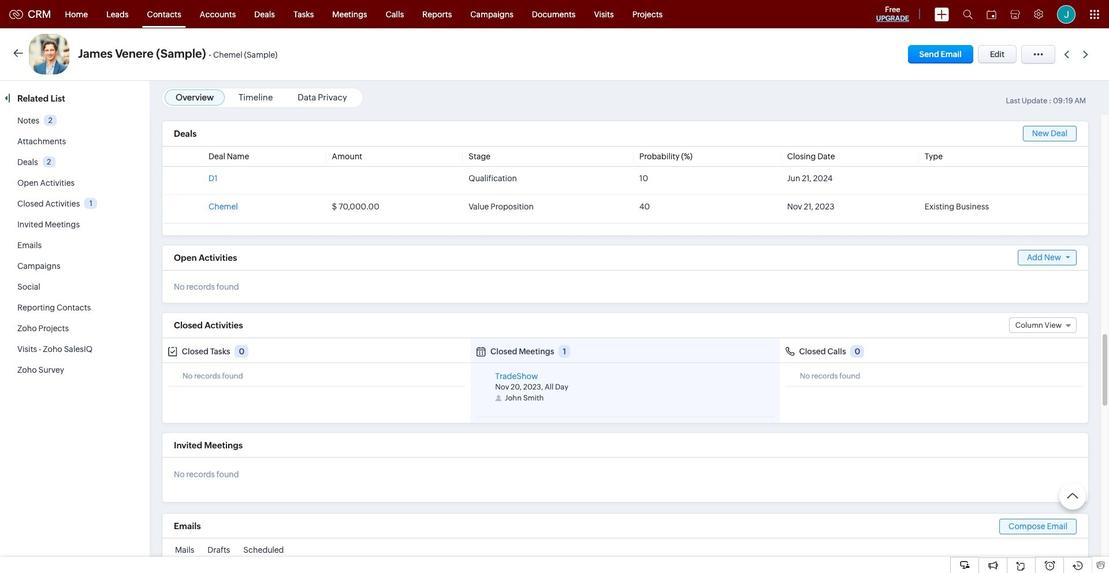 Task type: locate. For each thing, give the bounding box(es) containing it.
next record image
[[1084, 51, 1091, 58]]

previous record image
[[1065, 51, 1070, 58]]

calendar image
[[987, 10, 997, 19]]

create menu image
[[935, 7, 950, 21]]

logo image
[[9, 10, 23, 19]]



Task type: describe. For each thing, give the bounding box(es) containing it.
search image
[[964, 9, 973, 19]]

search element
[[957, 0, 980, 28]]

profile image
[[1058, 5, 1076, 23]]

profile element
[[1051, 0, 1083, 28]]

create menu element
[[928, 0, 957, 28]]



Task type: vqa. For each thing, say whether or not it's contained in the screenshot.
Next Record image
yes



